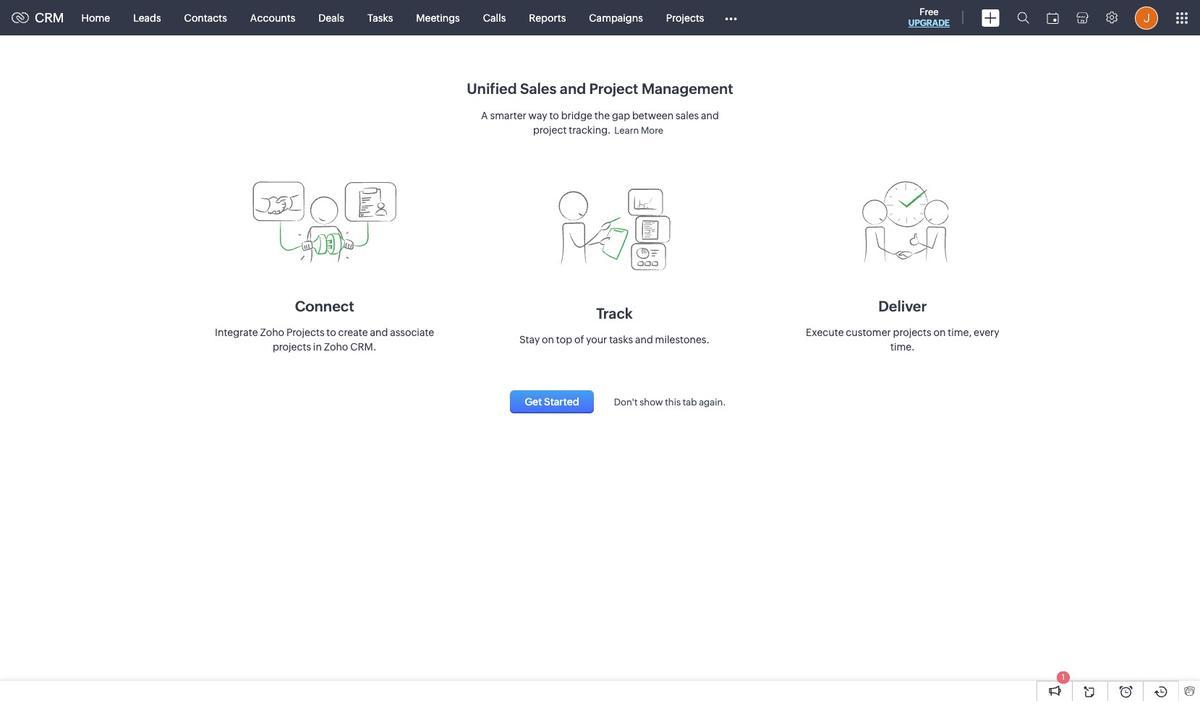 Task type: describe. For each thing, give the bounding box(es) containing it.
stay
[[519, 334, 540, 346]]

gap
[[612, 110, 630, 122]]

1
[[1062, 674, 1065, 682]]

contacts
[[184, 12, 227, 24]]

create menu image
[[982, 9, 1000, 26]]

tasks
[[368, 12, 393, 24]]

unified
[[467, 80, 517, 97]]

associate
[[390, 327, 434, 338]]

get started link
[[510, 390, 594, 414]]

to for unified sales and project management
[[550, 110, 559, 122]]

campaigns link
[[578, 0, 655, 35]]

smarter
[[490, 110, 527, 122]]

projects inside execute customer projects on time, every time.
[[893, 327, 932, 338]]

home link
[[70, 0, 122, 35]]

track
[[596, 305, 633, 322]]

free
[[920, 7, 939, 17]]

don't show this tab again.
[[614, 397, 726, 408]]

calls
[[483, 12, 506, 24]]

accounts
[[250, 12, 295, 24]]

reports link
[[518, 0, 578, 35]]

of
[[575, 334, 584, 346]]

tab
[[683, 397, 697, 408]]

the
[[595, 110, 610, 122]]

show
[[640, 397, 663, 408]]

management
[[642, 80, 734, 97]]

between
[[632, 110, 674, 122]]

on inside execute customer projects on time, every time.
[[934, 327, 946, 338]]

this
[[665, 397, 681, 408]]

crm
[[35, 10, 64, 25]]

execute
[[806, 327, 844, 338]]

and right tasks
[[635, 334, 653, 346]]

again.
[[699, 397, 726, 408]]

campaigns
[[589, 12, 643, 24]]

don't show this tab again. link
[[600, 397, 726, 408]]

deliver
[[879, 298, 927, 314]]

sales
[[676, 110, 699, 122]]

upgrade
[[909, 18, 950, 28]]

more
[[641, 125, 664, 136]]

in
[[313, 341, 322, 353]]

crm.
[[350, 341, 377, 353]]

projects inside the integrate zoho projects to create and associate projects in zoho crm.
[[287, 327, 325, 338]]

create
[[338, 327, 368, 338]]

customer
[[846, 327, 891, 338]]

search image
[[1017, 12, 1030, 24]]

contacts link
[[173, 0, 239, 35]]

calendar image
[[1047, 12, 1059, 24]]

1 horizontal spatial projects
[[666, 12, 704, 24]]

learn more
[[615, 125, 664, 136]]

calls link
[[472, 0, 518, 35]]

and up bridge
[[560, 80, 586, 97]]

0 horizontal spatial zoho
[[260, 327, 284, 338]]



Task type: locate. For each thing, give the bounding box(es) containing it.
to for connect
[[327, 327, 336, 338]]

learn
[[615, 125, 639, 136]]

deals
[[319, 12, 344, 24]]

1 horizontal spatial to
[[550, 110, 559, 122]]

started
[[544, 396, 579, 408]]

on left time,
[[934, 327, 946, 338]]

and right sales
[[701, 110, 719, 122]]

tracking.
[[569, 124, 611, 136]]

search element
[[1009, 0, 1038, 35]]

1 vertical spatial zoho
[[324, 341, 348, 353]]

to inside a smarter way to bridge the gap between sales and project tracking.
[[550, 110, 559, 122]]

1 horizontal spatial on
[[934, 327, 946, 338]]

profile element
[[1127, 0, 1167, 35]]

0 horizontal spatial to
[[327, 327, 336, 338]]

leads
[[133, 12, 161, 24]]

integrate
[[215, 327, 258, 338]]

accounts link
[[239, 0, 307, 35]]

projects inside the integrate zoho projects to create and associate projects in zoho crm.
[[273, 341, 311, 353]]

crm link
[[12, 10, 64, 25]]

a smarter way to bridge the gap between sales and project tracking.
[[481, 110, 719, 136]]

and
[[560, 80, 586, 97], [701, 110, 719, 122], [370, 327, 388, 338], [635, 334, 653, 346]]

projects
[[666, 12, 704, 24], [287, 327, 325, 338]]

execute customer projects on time, every time.
[[806, 327, 1000, 353]]

meetings link
[[405, 0, 472, 35]]

zoho right in
[[324, 341, 348, 353]]

bridge
[[561, 110, 593, 122]]

sales
[[520, 80, 557, 97]]

meetings
[[416, 12, 460, 24]]

deals link
[[307, 0, 356, 35]]

projects up in
[[287, 327, 325, 338]]

connect
[[295, 298, 354, 314]]

project
[[589, 80, 639, 97]]

leads link
[[122, 0, 173, 35]]

projects link
[[655, 0, 716, 35]]

0 horizontal spatial on
[[542, 334, 554, 346]]

to up project
[[550, 110, 559, 122]]

learn more link
[[611, 122, 667, 140]]

top
[[556, 334, 573, 346]]

and inside a smarter way to bridge the gap between sales and project tracking.
[[701, 110, 719, 122]]

your
[[586, 334, 607, 346]]

tasks
[[609, 334, 633, 346]]

0 vertical spatial zoho
[[260, 327, 284, 338]]

and inside the integrate zoho projects to create and associate projects in zoho crm.
[[370, 327, 388, 338]]

projects up time.
[[893, 327, 932, 338]]

Other Modules field
[[716, 6, 747, 29]]

on left top
[[542, 334, 554, 346]]

1 vertical spatial projects
[[273, 341, 311, 353]]

1 vertical spatial to
[[327, 327, 336, 338]]

profile image
[[1135, 6, 1159, 29]]

0 horizontal spatial projects
[[273, 341, 311, 353]]

zoho
[[260, 327, 284, 338], [324, 341, 348, 353]]

home
[[81, 12, 110, 24]]

1 vertical spatial projects
[[287, 327, 325, 338]]

time.
[[891, 341, 915, 353]]

projects left other modules "field"
[[666, 12, 704, 24]]

free upgrade
[[909, 7, 950, 28]]

project
[[533, 124, 567, 136]]

a
[[481, 110, 488, 122]]

every
[[974, 327, 1000, 338]]

don't
[[614, 397, 638, 408]]

1 horizontal spatial zoho
[[324, 341, 348, 353]]

0 vertical spatial projects
[[666, 12, 704, 24]]

projects
[[893, 327, 932, 338], [273, 341, 311, 353]]

projects left in
[[273, 341, 311, 353]]

on
[[934, 327, 946, 338], [542, 334, 554, 346]]

way
[[529, 110, 548, 122]]

tasks link
[[356, 0, 405, 35]]

unified sales and project management
[[467, 80, 734, 97]]

to
[[550, 110, 559, 122], [327, 327, 336, 338]]

to inside the integrate zoho projects to create and associate projects in zoho crm.
[[327, 327, 336, 338]]

zoho right the integrate
[[260, 327, 284, 338]]

reports
[[529, 12, 566, 24]]

get
[[525, 396, 542, 408]]

stay on top of your tasks and milestones.
[[519, 334, 710, 346]]

milestones.
[[655, 334, 710, 346]]

create menu element
[[973, 0, 1009, 35]]

get started
[[525, 396, 579, 408]]

time,
[[948, 327, 972, 338]]

0 horizontal spatial projects
[[287, 327, 325, 338]]

to left "create"
[[327, 327, 336, 338]]

integrate zoho projects to create and associate projects in zoho crm.
[[215, 327, 434, 353]]

0 vertical spatial to
[[550, 110, 559, 122]]

and up crm. at the left
[[370, 327, 388, 338]]

0 vertical spatial projects
[[893, 327, 932, 338]]

1 horizontal spatial projects
[[893, 327, 932, 338]]



Task type: vqa. For each thing, say whether or not it's contained in the screenshot.
create
yes



